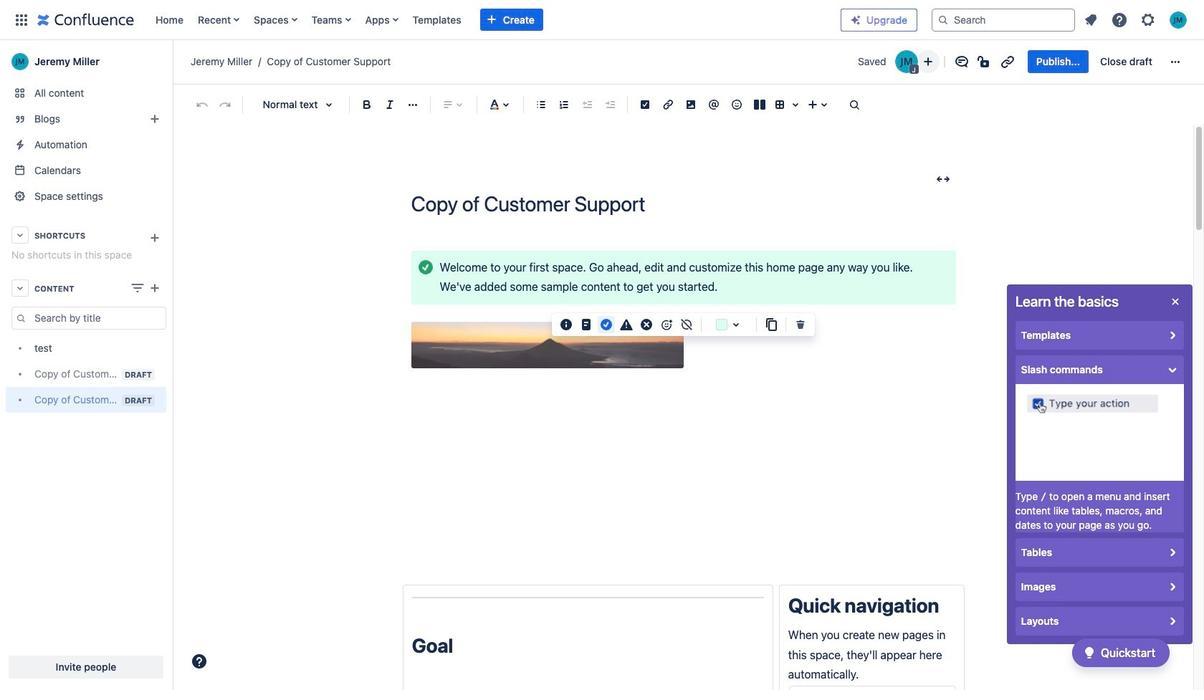 Task type: locate. For each thing, give the bounding box(es) containing it.
more image
[[1168, 53, 1185, 71]]

close image
[[1167, 293, 1185, 311]]

tree inside space element
[[6, 336, 166, 413]]

0 horizontal spatial group
[[552, 316, 815, 333]]

italic ⌘i image
[[382, 96, 399, 113]]

create image
[[146, 280, 164, 297]]

table size image
[[787, 96, 805, 113]]

copy image
[[763, 316, 780, 333]]

add image, video, or file image
[[683, 96, 700, 113]]

your profile and preferences image
[[1170, 11, 1188, 28]]

list for appswitcher icon
[[148, 0, 830, 40]]

0 horizontal spatial list
[[148, 0, 830, 40]]

remove emoji image
[[678, 316, 696, 333]]

premium image
[[851, 14, 862, 26]]

Success button
[[598, 316, 615, 333]]

banner
[[0, 0, 1205, 43]]

invite to edit image
[[920, 53, 937, 71]]

list
[[148, 0, 830, 40], [1079, 7, 1196, 33]]

list formatting group
[[530, 93, 622, 116]]

Warning button
[[618, 316, 635, 333]]

group
[[1028, 50, 1162, 73], [552, 316, 815, 333]]

1 vertical spatial group
[[552, 316, 815, 333]]

mention @ image
[[706, 96, 723, 113]]

list for "premium" 'icon'
[[1079, 7, 1196, 33]]

note image
[[578, 316, 595, 333]]

region
[[6, 307, 166, 413]]

table ⇧⌥t image
[[772, 96, 789, 113]]

find and replace image
[[846, 96, 863, 113]]

Main content area, start typing to enter text. text field
[[403, 251, 965, 691]]

1 horizontal spatial list
[[1079, 7, 1196, 33]]

bold ⌘b image
[[359, 96, 376, 113]]

1 horizontal spatial group
[[1028, 50, 1162, 73]]

None search field
[[932, 8, 1076, 31]]

Search by title field
[[30, 308, 166, 328]]

tree
[[6, 336, 166, 413]]

confluence image
[[37, 11, 134, 28], [37, 11, 134, 28]]

0 vertical spatial group
[[1028, 50, 1162, 73]]

link ⌘k image
[[660, 96, 677, 113]]

Search field
[[932, 8, 1076, 31]]



Task type: describe. For each thing, give the bounding box(es) containing it.
layouts image
[[752, 96, 769, 113]]

Give this page a title text field
[[411, 192, 956, 216]]

help icon image
[[1112, 11, 1129, 28]]

emoji : image
[[729, 96, 746, 113]]

action item [] image
[[637, 96, 654, 113]]

group for make page full-width image
[[552, 316, 815, 333]]

add shortcut image
[[146, 229, 164, 247]]

peak.jpeg image
[[411, 322, 684, 369]]

error image
[[638, 316, 656, 333]]

success image
[[598, 316, 615, 333]]

search image
[[938, 14, 950, 25]]

settings icon image
[[1140, 11, 1158, 28]]

appswitcher icon image
[[13, 11, 30, 28]]

space element
[[0, 40, 172, 691]]

make page full-width image
[[935, 170, 952, 188]]

numbered list ⌘⇧7 image
[[556, 96, 573, 113]]

change view image
[[129, 280, 146, 297]]

copy link image
[[1000, 53, 1017, 71]]

warning image
[[618, 316, 635, 333]]

notification icon image
[[1083, 11, 1100, 28]]

editor add emoji image
[[658, 316, 676, 333]]

no restrictions image
[[977, 53, 994, 71]]

group for show inline comments image
[[1028, 50, 1162, 73]]

background color image
[[728, 316, 745, 333]]

show inline comments image
[[954, 53, 971, 71]]

region inside space element
[[6, 307, 166, 413]]

info image
[[558, 316, 575, 333]]

Note button
[[578, 316, 595, 333]]

more formatting image
[[404, 96, 422, 113]]

panel types option group
[[558, 316, 656, 333]]

bullet list ⌘⇧8 image
[[533, 96, 550, 113]]

text formatting group
[[356, 93, 425, 116]]

create a blog image
[[146, 110, 164, 128]]

global element
[[9, 0, 830, 40]]

Info button
[[558, 316, 575, 333]]

collapse sidebar image
[[156, 36, 188, 87]]

Error button
[[638, 316, 656, 333]]

remove image
[[792, 316, 810, 333]]

panel success image
[[417, 259, 434, 276]]



Task type: vqa. For each thing, say whether or not it's contained in the screenshot.
a to the bottom
no



